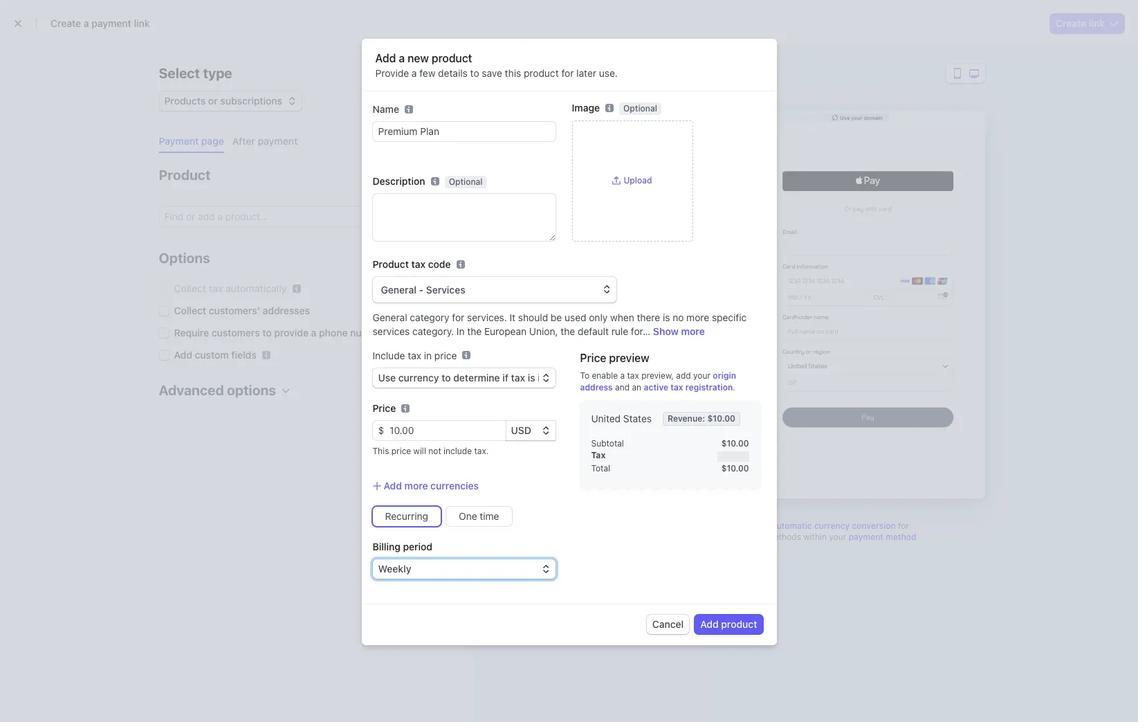 Task type: locate. For each thing, give the bounding box(es) containing it.
0 vertical spatial general
[[381, 284, 417, 295]]

more right can on the right bottom
[[709, 532, 729, 542]]

1 vertical spatial $10.00
[[722, 438, 749, 448]]

use.
[[599, 67, 618, 79]]

0 vertical spatial price
[[580, 351, 607, 364]]

general inside 'general category for services. it should be used only when there is no more specific services category. in the european union, the default rule for…'
[[373, 311, 408, 323]]

create a payment link
[[51, 17, 150, 29]]

collect for collect tax automatically
[[174, 282, 206, 294]]

1 collect from the top
[[174, 282, 206, 294]]

2 collect from the top
[[174, 305, 206, 316]]

for…
[[631, 325, 651, 337]]

union,
[[530, 325, 558, 337]]

the right in
[[468, 325, 482, 337]]

0 vertical spatial enable
[[592, 370, 618, 380]]

more right no
[[687, 311, 710, 323]]

select type
[[159, 65, 232, 81]]

payment
[[159, 135, 199, 147]]

will
[[414, 446, 426, 456]]

2 vertical spatial product
[[722, 618, 758, 630]]

add inside add a new product provide a few details to save this product for later use.
[[376, 52, 396, 64]]

product down payment page button
[[159, 167, 211, 183]]

0 horizontal spatial price
[[392, 446, 411, 456]]

1 horizontal spatial link
[[1090, 17, 1106, 29]]

1 vertical spatial to
[[263, 327, 272, 339]]

link
[[134, 17, 150, 29], [1090, 17, 1106, 29]]

product
[[159, 167, 211, 183], [373, 258, 409, 270]]

no
[[673, 311, 684, 323]]

recurring
[[385, 510, 429, 522]]

2 vertical spatial for
[[899, 521, 910, 531]]

address
[[580, 382, 613, 392]]

is
[[663, 311, 670, 323]]

2 link from the left
[[1090, 17, 1106, 29]]

more inside for certain countries. you can enable more payment methods within your
[[709, 532, 729, 542]]

services
[[426, 284, 466, 295]]

it
[[510, 311, 516, 323]]

1 vertical spatial enable
[[680, 532, 707, 542]]

for left later on the top right of page
[[562, 67, 574, 79]]

this
[[505, 67, 521, 79]]

this
[[373, 446, 389, 456]]

collect up require
[[174, 305, 206, 316]]

payment
[[92, 17, 131, 29], [258, 135, 298, 147], [731, 532, 765, 542], [849, 532, 884, 542]]

None text field
[[373, 194, 556, 241]]

price left will
[[392, 446, 411, 456]]

general - services button
[[373, 277, 616, 302]]

for inside add a new product provide a few details to save this product for later use.
[[562, 67, 574, 79]]

more up 'recurring'
[[405, 479, 428, 491]]

0 horizontal spatial price
[[373, 402, 396, 414]]

automatically
[[226, 282, 287, 294]]

advanced options
[[159, 382, 276, 398]]

0 vertical spatial your
[[852, 115, 863, 120]]

add product button
[[695, 615, 763, 634]]

your right the use
[[852, 115, 863, 120]]

add for more
[[384, 479, 402, 491]]

$10.00 for subtotal
[[722, 438, 749, 448]]

2 horizontal spatial product
[[722, 618, 758, 630]]

optional
[[624, 103, 658, 113], [449, 176, 483, 187]]

1 horizontal spatial to
[[471, 67, 479, 79]]

your
[[852, 115, 863, 120], [694, 370, 711, 380], [830, 532, 847, 542]]

method
[[886, 532, 917, 542]]

states
[[624, 412, 652, 424]]

your inside button
[[852, 115, 863, 120]]

0 vertical spatial optional
[[624, 103, 658, 113]]

description
[[373, 175, 425, 187]]

1 create from the left
[[51, 17, 81, 29]]

tax for collect
[[209, 282, 223, 294]]

products or subscriptions button
[[159, 89, 302, 111]]

period
[[403, 540, 433, 552]]

enable up address
[[592, 370, 618, 380]]

0 vertical spatial product
[[432, 52, 472, 64]]

0 horizontal spatial link
[[134, 17, 150, 29]]

should
[[518, 311, 548, 323]]

1 horizontal spatial for
[[562, 67, 574, 79]]

add
[[376, 52, 396, 64], [174, 349, 192, 361], [384, 479, 402, 491], [701, 618, 719, 630]]

1 vertical spatial optional
[[449, 176, 483, 187]]

general up services
[[373, 311, 408, 323]]

a inside tab panel
[[311, 327, 317, 339]]

1 horizontal spatial create
[[1056, 17, 1087, 29]]

you
[[647, 532, 662, 542]]

payment page
[[159, 135, 224, 147]]

add right cancel
[[701, 618, 719, 630]]

$10.00
[[708, 413, 736, 423], [722, 438, 749, 448], [722, 463, 749, 473]]

1 the from the left
[[468, 325, 482, 337]]

the down used
[[561, 325, 575, 337]]

default
[[578, 325, 609, 337]]

0 horizontal spatial to
[[263, 327, 272, 339]]

payment page tab panel
[[148, 153, 450, 420]]

total
[[592, 463, 611, 473]]

product inside payment page tab panel
[[159, 167, 211, 183]]

0 vertical spatial for
[[562, 67, 574, 79]]

collect
[[174, 282, 206, 294], [174, 305, 206, 316]]

add up 'recurring'
[[384, 479, 402, 491]]

the
[[468, 325, 482, 337], [561, 325, 575, 337]]

0 horizontal spatial your
[[694, 370, 711, 380]]

add inside button
[[701, 618, 719, 630]]

1 vertical spatial for
[[452, 311, 465, 323]]

add more currencies
[[384, 479, 479, 491]]

price up to in the right bottom of the page
[[580, 351, 607, 364]]

payment link settings tab list
[[153, 130, 450, 153]]

enable right can on the right bottom
[[680, 532, 707, 542]]

not
[[429, 446, 441, 456]]

require customers to provide a phone number
[[174, 327, 386, 339]]

price right in
[[435, 349, 457, 361]]

billing period
[[373, 540, 433, 552]]

1 horizontal spatial enable
[[680, 532, 707, 542]]

optional for description
[[449, 176, 483, 187]]

1 vertical spatial product
[[524, 67, 559, 79]]

.
[[733, 382, 736, 392]]

automatic
[[772, 521, 812, 531]]

name
[[373, 103, 399, 115]]

show more
[[653, 325, 705, 337]]

cancel
[[653, 618, 684, 630]]

general inside general - services popup button
[[381, 284, 417, 295]]

for up in
[[452, 311, 465, 323]]

to left 'provide'
[[263, 327, 272, 339]]

add for custom
[[174, 349, 192, 361]]

2 horizontal spatial your
[[852, 115, 863, 120]]

add inside button
[[384, 479, 402, 491]]

price
[[435, 349, 457, 361], [392, 446, 411, 456]]

select
[[159, 65, 200, 81]]

add inside payment page tab panel
[[174, 349, 192, 361]]

1 vertical spatial collect
[[174, 305, 206, 316]]

1 vertical spatial price
[[373, 402, 396, 414]]

2 create from the left
[[1056, 17, 1087, 29]]

1 horizontal spatial price
[[580, 351, 607, 364]]

0 vertical spatial to
[[471, 67, 479, 79]]

products or subscriptions
[[164, 95, 282, 107]]

currencies
[[431, 479, 479, 491]]

1 horizontal spatial your
[[830, 532, 847, 542]]

1 horizontal spatial product
[[373, 258, 409, 270]]

1 horizontal spatial the
[[561, 325, 575, 337]]

2 vertical spatial $10.00
[[722, 463, 749, 473]]

2 vertical spatial your
[[830, 532, 847, 542]]

domain
[[865, 115, 883, 120]]

general left "-"
[[381, 284, 417, 295]]

product up general - services
[[373, 258, 409, 270]]

price up $
[[373, 402, 396, 414]]

add up provide
[[376, 52, 396, 64]]

tax up customers'
[[209, 282, 223, 294]]

0 vertical spatial price
[[435, 349, 457, 361]]

1 vertical spatial general
[[373, 311, 408, 323]]

1 horizontal spatial product
[[524, 67, 559, 79]]

optional right image at the top right of page
[[624, 103, 658, 113]]

customers
[[212, 327, 260, 339]]

add down require
[[174, 349, 192, 361]]

to
[[580, 370, 590, 380]]

price for price preview
[[580, 351, 607, 364]]

for up method
[[899, 521, 910, 531]]

tax left code at the top left of page
[[412, 258, 426, 270]]

0 horizontal spatial for
[[452, 311, 465, 323]]

more down no
[[681, 325, 705, 337]]

subscriptions
[[220, 95, 282, 107]]

0 horizontal spatial optional
[[449, 176, 483, 187]]

custom
[[195, 349, 229, 361]]

type
[[203, 65, 232, 81]]

0 horizontal spatial the
[[468, 325, 482, 337]]

more inside 'general category for services. it should be used only when there is no more specific services category. in the european union, the default rule for…'
[[687, 311, 710, 323]]

certain
[[576, 532, 603, 542]]

0 vertical spatial product
[[159, 167, 211, 183]]

collect down "options"
[[174, 282, 206, 294]]

1 vertical spatial product
[[373, 258, 409, 270]]

tax
[[412, 258, 426, 270], [209, 282, 223, 294], [408, 349, 422, 361], [628, 370, 640, 380], [671, 382, 684, 392]]

create inside 'create link' button
[[1056, 17, 1087, 29]]

for certain countries. you can enable more payment methods within your
[[576, 521, 910, 542]]

create for create link
[[1056, 17, 1087, 29]]

1 link from the left
[[134, 17, 150, 29]]

within
[[804, 532, 827, 542]]

payment method settings
[[729, 532, 917, 553]]

optional down premium plan, sunglasses, etc. text box
[[449, 176, 483, 187]]

0 horizontal spatial product
[[432, 52, 472, 64]]

include
[[373, 349, 405, 361]]

show
[[653, 325, 679, 337]]

0 horizontal spatial product
[[159, 167, 211, 183]]

use
[[841, 115, 850, 120]]

0 horizontal spatial create
[[51, 17, 81, 29]]

tax left in
[[408, 349, 422, 361]]

create
[[51, 17, 81, 29], [1056, 17, 1087, 29]]

preview
[[609, 351, 650, 364]]

2 horizontal spatial for
[[899, 521, 910, 531]]

0 vertical spatial collect
[[174, 282, 206, 294]]

add for product
[[701, 618, 719, 630]]

an
[[632, 382, 642, 392]]

require
[[174, 327, 209, 339]]

for inside for certain countries. you can enable more payment methods within your
[[899, 521, 910, 531]]

tax inside payment page tab panel
[[209, 282, 223, 294]]

collect tax automatically
[[174, 282, 287, 294]]

to left save on the left top of the page
[[471, 67, 479, 79]]

subtotal
[[592, 438, 624, 448]]

1 horizontal spatial price
[[435, 349, 457, 361]]

automatic currency conversion link
[[772, 521, 896, 531]]

your down automatic currency conversion link
[[830, 532, 847, 542]]

1 horizontal spatial optional
[[624, 103, 658, 113]]

your up registration
[[694, 370, 711, 380]]

2 the from the left
[[561, 325, 575, 337]]

tax down add
[[671, 382, 684, 392]]

european
[[485, 325, 527, 337]]



Task type: describe. For each thing, give the bounding box(es) containing it.
include
[[444, 446, 472, 456]]

origin address
[[580, 370, 737, 392]]

collect customers' addresses
[[174, 305, 310, 316]]

add product
[[701, 618, 758, 630]]

optional for image
[[624, 103, 658, 113]]

payment page button
[[153, 130, 232, 153]]

fields
[[232, 349, 257, 361]]

active
[[644, 382, 669, 392]]

more inside button
[[405, 479, 428, 491]]

payment inside for certain countries. you can enable more payment methods within your
[[731, 532, 765, 542]]

category.
[[413, 325, 454, 337]]

products
[[164, 95, 206, 107]]

0 horizontal spatial enable
[[592, 370, 618, 380]]

enable inside for certain countries. you can enable more payment methods within your
[[680, 532, 707, 542]]

use your domain button
[[826, 114, 890, 121]]

in
[[424, 349, 432, 361]]

options
[[159, 250, 210, 266]]

create link
[[1056, 17, 1106, 29]]

revenue:
[[668, 413, 706, 423]]

origin
[[713, 370, 737, 380]]

services
[[373, 325, 410, 337]]

registration
[[686, 382, 733, 392]]

tax up "an"
[[628, 370, 640, 380]]

upload
[[624, 175, 653, 186]]

rule
[[612, 325, 629, 337]]

0.00 text field
[[384, 421, 506, 440]]

can
[[664, 532, 678, 542]]

include tax in price
[[373, 349, 457, 361]]

tax.
[[475, 446, 489, 456]]

usd button
[[506, 421, 556, 440]]

payment inside payment method settings
[[849, 532, 884, 542]]

tax for product
[[412, 258, 426, 270]]

product for product
[[159, 167, 211, 183]]

cancel button
[[647, 615, 690, 634]]

methods
[[767, 532, 802, 542]]

number
[[350, 327, 386, 339]]

general for general - services
[[381, 284, 417, 295]]

category
[[410, 311, 450, 323]]

there
[[637, 311, 661, 323]]

origin address link
[[580, 370, 737, 392]]

page
[[201, 135, 224, 147]]

image
[[572, 102, 600, 113]]

tax for include
[[408, 349, 422, 361]]

link inside button
[[1090, 17, 1106, 29]]

settings
[[729, 543, 762, 553]]

countries.
[[606, 532, 645, 542]]

one
[[459, 510, 477, 522]]

united states
[[592, 412, 652, 424]]

create for create a payment link
[[51, 17, 81, 29]]

services.
[[467, 311, 507, 323]]

to inside add a new product provide a few details to save this product for later use.
[[471, 67, 479, 79]]

product inside add product button
[[722, 618, 758, 630]]

1 vertical spatial price
[[392, 446, 411, 456]]

preview,
[[642, 370, 674, 380]]

when
[[611, 311, 635, 323]]

or
[[208, 95, 218, 107]]

phone
[[319, 327, 348, 339]]

advanced
[[159, 382, 224, 398]]

active tax registration link
[[644, 382, 733, 392]]

general - services
[[381, 284, 466, 295]]

after payment
[[232, 135, 298, 147]]

product for product tax code
[[373, 258, 409, 270]]

later
[[577, 67, 597, 79]]

addresses
[[263, 305, 310, 316]]

add custom fields
[[174, 349, 257, 361]]

time
[[480, 510, 499, 522]]

add for a
[[376, 52, 396, 64]]

$10.00 for total
[[722, 463, 749, 473]]

code
[[428, 258, 451, 270]]

add
[[677, 370, 691, 380]]

-
[[419, 284, 424, 295]]

this price will not include tax.
[[373, 446, 489, 456]]

payment method settings link
[[729, 532, 917, 553]]

united
[[592, 412, 621, 424]]

0 vertical spatial $10.00
[[708, 413, 736, 423]]

1 vertical spatial your
[[694, 370, 711, 380]]

add a new product provide a few details to save this product for later use.
[[376, 52, 618, 79]]

and an active tax registration .
[[613, 382, 736, 392]]

collect for collect customers' addresses
[[174, 305, 206, 316]]

general category for services. it should be used only when there is no more specific services category. in the european union, the default rule for…
[[373, 311, 747, 337]]

add more currencies button
[[373, 479, 479, 493]]

billing
[[373, 540, 401, 552]]

usd
[[511, 424, 532, 436]]

customers'
[[209, 305, 260, 316]]

new
[[408, 52, 429, 64]]

price for price
[[373, 402, 396, 414]]

after payment button
[[227, 130, 306, 153]]

your inside for certain countries. you can enable more payment methods within your
[[830, 532, 847, 542]]

payment inside button
[[258, 135, 298, 147]]

currency
[[815, 521, 850, 531]]

for inside 'general category for services. it should be used only when there is no more specific services category. in the european union, the default rule for…'
[[452, 311, 465, 323]]

general for general category for services. it should be used only when there is no more specific services category. in the european union, the default rule for…
[[373, 311, 408, 323]]

to inside payment page tab panel
[[263, 327, 272, 339]]

Premium Plan, sunglasses, etc. text field
[[373, 122, 556, 141]]

upload button
[[613, 175, 653, 186]]

use your domain
[[841, 115, 883, 120]]

conversion
[[853, 521, 896, 531]]

advanced options button
[[153, 373, 290, 400]]

specific
[[712, 311, 747, 323]]

after
[[232, 135, 255, 147]]

one time
[[459, 510, 499, 522]]

product tax code
[[373, 258, 451, 270]]



Task type: vqa. For each thing, say whether or not it's contained in the screenshot.
Link
yes



